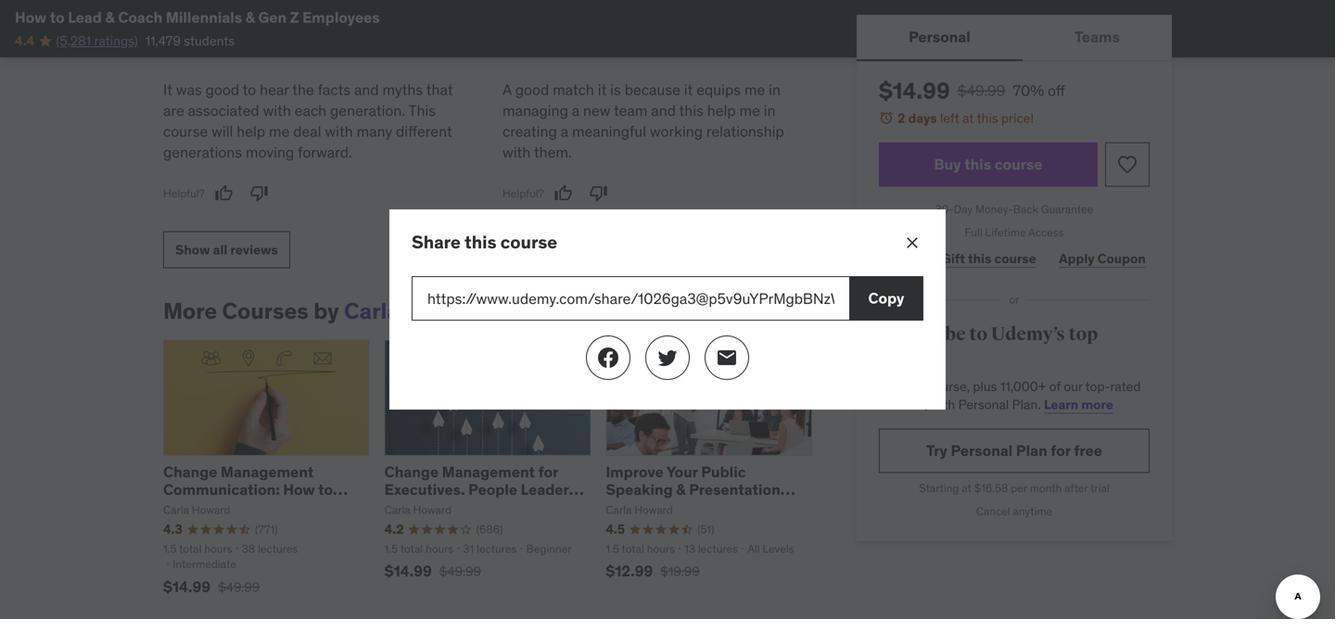 Task type: locate. For each thing, give the bounding box(es) containing it.
0 horizontal spatial months
[[297, 42, 339, 56]]

management up stick
[[221, 463, 314, 482]]

course down lifetime
[[995, 250, 1037, 267]]

and up '4.2'
[[385, 498, 411, 517]]

lectures down 686 reviews element on the left of page
[[477, 542, 517, 556]]

$12.99
[[606, 562, 653, 581]]

executives.
[[385, 480, 465, 499]]

0 horizontal spatial for
[[538, 463, 558, 482]]

many
[[357, 122, 392, 141]]

$49.99 down "31"
[[439, 563, 481, 580]]

to inside subscribe to udemy's top courses
[[969, 323, 988, 346]]

0 vertical spatial at
[[963, 110, 974, 127]]

1 months from the left
[[297, 42, 339, 56]]

helpful? for with
[[503, 186, 544, 201]]

2 months ago up because
[[627, 42, 701, 56]]

reviews
[[230, 241, 278, 258]]

ago up equips
[[681, 42, 701, 56]]

1 vertical spatial and
[[651, 101, 676, 120]]

0 vertical spatial help
[[707, 101, 736, 120]]

3 carla howard from the left
[[606, 503, 673, 518]]

$14.99 $49.99 down "31"
[[385, 562, 481, 581]]

1 ago from the left
[[341, 42, 362, 56]]

1.5 total hours down '4.2'
[[385, 542, 454, 556]]

management
[[221, 463, 314, 482], [442, 463, 535, 482]]

1.5 for change management for executives. people leaders. and pm's
[[385, 542, 398, 556]]

helpful? for generations
[[163, 186, 205, 201]]

and
[[354, 80, 379, 99], [651, 101, 676, 120], [385, 498, 411, 517]]

stick
[[262, 498, 299, 517]]

this left "price!"
[[977, 110, 998, 127]]

0 horizontal spatial and
[[354, 80, 379, 99]]

ago
[[341, 42, 362, 56], [681, 42, 701, 56]]

course for buy this course
[[995, 155, 1043, 174]]

2 1.5 from the left
[[385, 542, 398, 556]]

z
[[290, 8, 299, 27]]

0 horizontal spatial management
[[221, 463, 314, 482]]

total up the intermediate
[[179, 542, 202, 556]]

2 2 months ago from the left
[[627, 42, 701, 56]]

change inside change management for executives. people leaders. and pm's
[[385, 463, 439, 482]]

0 horizontal spatial lectures
[[258, 542, 298, 556]]

3 lectures from the left
[[698, 542, 738, 556]]

to left "lead"
[[50, 8, 65, 27]]

total down '4.2'
[[400, 542, 423, 556]]

2 total from the left
[[400, 542, 423, 556]]

1 horizontal spatial months
[[636, 42, 678, 56]]

more
[[163, 297, 217, 325]]

1 horizontal spatial management
[[442, 463, 535, 482]]

3 1.5 total hours from the left
[[606, 542, 675, 556]]

1 1.5 from the left
[[163, 542, 177, 556]]

get
[[879, 378, 900, 395]]

course inside button
[[995, 155, 1043, 174]]

course inside dialog
[[501, 231, 557, 253]]

management for executives.
[[442, 463, 535, 482]]

me up the moving
[[269, 122, 290, 141]]

& right the speaking
[[676, 480, 686, 499]]

1 horizontal spatial how
[[283, 480, 315, 499]]

this inside a good match it is because it equips me in managing a new team and this help me in creating a meaningful working relationship with them.
[[679, 101, 704, 120]]

carla howard down the executives.
[[385, 503, 452, 518]]

1 horizontal spatial hours
[[426, 542, 454, 556]]

0 horizontal spatial carla howard
[[163, 503, 230, 518]]

0 vertical spatial and
[[354, 80, 379, 99]]

close modal image
[[903, 234, 922, 252]]

to left the hear
[[243, 80, 256, 99]]

2 carla howard from the left
[[385, 503, 452, 518]]

1 helpful? from the left
[[163, 186, 205, 201]]

2 right alarm image
[[898, 110, 905, 127]]

1 horizontal spatial a
[[572, 101, 580, 120]]

this right buy
[[965, 155, 991, 174]]

lectures down "771 reviews" element
[[258, 542, 298, 556]]

it
[[598, 80, 607, 99], [684, 80, 693, 99]]

carla howard
[[163, 503, 230, 518], [385, 503, 452, 518], [606, 503, 673, 518]]

0 horizontal spatial total
[[179, 542, 202, 556]]

0 vertical spatial a
[[572, 101, 580, 120]]

2 vertical spatial me
[[269, 122, 290, 141]]

0 horizontal spatial 1.5
[[163, 542, 177, 556]]

help inside a good match it is because it equips me in managing a new team and this help me in creating a meaningful working relationship with them.
[[707, 101, 736, 120]]

$14.99 $49.99 down the intermediate
[[163, 578, 260, 597]]

771 reviews element
[[255, 522, 278, 538]]

for right the people
[[538, 463, 558, 482]]

& left the gen
[[246, 8, 255, 27]]

change up (771)
[[205, 498, 259, 517]]

0 horizontal spatial help
[[237, 122, 265, 141]]

months
[[297, 42, 339, 56], [636, 42, 678, 56]]

1 horizontal spatial 2
[[627, 42, 634, 56]]

months up because
[[636, 42, 678, 56]]

help up the moving
[[237, 122, 265, 141]]

0 horizontal spatial $14.99 $49.99
[[163, 578, 260, 597]]

carla howard for change
[[163, 503, 230, 518]]

this for share this course
[[465, 231, 497, 253]]

1 horizontal spatial $14.99
[[385, 562, 432, 581]]

course down mark review by agnes t. as helpful icon
[[501, 231, 557, 253]]

with down the creating
[[503, 143, 531, 162]]

facts
[[318, 80, 351, 99]]

howard down the speaking
[[635, 503, 673, 518]]

a down match at the left of page
[[572, 101, 580, 120]]

with inside get this course, plus 11,000+ of our top-rated courses, with personal plan.
[[931, 396, 955, 413]]

1.5 down '4.2'
[[385, 542, 398, 556]]

1 carla howard from the left
[[163, 503, 230, 518]]

hours up the intermediate
[[204, 542, 232, 556]]

carla up '4.2'
[[385, 503, 411, 518]]

hours left "31"
[[426, 542, 454, 556]]

0 horizontal spatial a
[[561, 122, 569, 141]]

course up back
[[995, 155, 1043, 174]]

help inside it was good to hear the facts and myths that are associated with each generation.  this course will help me deal with many different generations moving forward.
[[237, 122, 265, 141]]

at right left
[[963, 110, 974, 127]]

howard down the communication:
[[192, 503, 230, 518]]

personal down plus
[[959, 396, 1009, 413]]

1 good from the left
[[205, 80, 239, 99]]

plan.
[[1012, 396, 1041, 413]]

this inside "buy this course" button
[[965, 155, 991, 174]]

(51)
[[697, 522, 714, 537]]

starting at $16.58 per month after trial cancel anytime
[[919, 481, 1110, 519]]

teams button
[[1023, 15, 1172, 59]]

tab list containing personal
[[857, 15, 1172, 61]]

0 horizontal spatial $49.99
[[218, 579, 260, 596]]

improve
[[606, 463, 664, 482]]

1 horizontal spatial ago
[[681, 42, 701, 56]]

udemy user
[[215, 20, 300, 39]]

carla for change management for executives. people leaders. and pm's
[[385, 503, 411, 518]]

1 horizontal spatial good
[[515, 80, 549, 99]]

howard
[[404, 297, 487, 325], [192, 503, 230, 518], [413, 503, 452, 518], [635, 503, 673, 518]]

gift
[[942, 250, 965, 267]]

show all reviews
[[175, 241, 278, 258]]

3 total from the left
[[622, 542, 644, 556]]

1 horizontal spatial 1.5 total hours
[[385, 542, 454, 556]]

2 horizontal spatial 1.5
[[606, 542, 619, 556]]

2 up because
[[627, 42, 634, 56]]

speaking
[[606, 480, 673, 499]]

change management for executives. people leaders. and pm's link
[[385, 463, 584, 517]]

medium image right medium image
[[716, 347, 738, 369]]

this inside get this course, plus 11,000+ of our top-rated courses, with personal plan.
[[903, 378, 925, 395]]

1 horizontal spatial $49.99
[[439, 563, 481, 580]]

2 horizontal spatial 1.5 total hours
[[606, 542, 675, 556]]

1 horizontal spatial and
[[385, 498, 411, 517]]

medium image
[[597, 347, 619, 369], [716, 347, 738, 369]]

course
[[163, 122, 208, 141], [995, 155, 1043, 174], [501, 231, 557, 253], [995, 250, 1037, 267]]

2 lectures from the left
[[477, 542, 517, 556]]

$14.99 down the intermediate
[[163, 578, 211, 597]]

me up relationship
[[740, 101, 760, 120]]

helpful? left mark review by agnes t. as helpful icon
[[503, 186, 544, 201]]

change up 'pm's' in the bottom of the page
[[385, 463, 439, 482]]

and down because
[[651, 101, 676, 120]]

to inside it was good to hear the facts and myths that are associated with each generation.  this course will help me deal with many different generations moving forward.
[[243, 80, 256, 99]]

change up the make at the bottom
[[163, 463, 217, 482]]

this right gift
[[968, 250, 992, 267]]

a up 'them.' on the left top of page
[[561, 122, 569, 141]]

to right stick
[[318, 480, 333, 499]]

this right share
[[465, 231, 497, 253]]

helpful? left mark review by udemy user as helpful "image"
[[163, 186, 205, 201]]

all
[[748, 542, 760, 556]]

2 management from the left
[[442, 463, 535, 482]]

2 horizontal spatial 2
[[898, 110, 905, 127]]

buy this course
[[934, 155, 1043, 174]]

lectures for $14.99
[[477, 542, 517, 556]]

1 horizontal spatial 2 months ago
[[627, 42, 701, 56]]

rated
[[1110, 378, 1141, 395]]

at
[[963, 110, 974, 127], [962, 481, 972, 496]]

0 horizontal spatial hours
[[204, 542, 232, 556]]

13
[[684, 542, 695, 556]]

it left the is
[[598, 80, 607, 99]]

new
[[583, 101, 611, 120]]

1 horizontal spatial carla howard
[[385, 503, 452, 518]]

1 vertical spatial how
[[283, 480, 315, 499]]

carla up 4.3
[[163, 503, 189, 518]]

1.5 total hours
[[163, 542, 232, 556], [385, 542, 454, 556], [606, 542, 675, 556]]

with down the hear
[[263, 101, 291, 120]]

1 vertical spatial for
[[538, 463, 558, 482]]

each
[[295, 101, 327, 120]]

1 horizontal spatial helpful?
[[503, 186, 544, 201]]

0 horizontal spatial it
[[598, 80, 607, 99]]

4.4
[[15, 32, 34, 49]]

2 good from the left
[[515, 80, 549, 99]]

per
[[1011, 481, 1027, 496]]

with down "course,"
[[931, 396, 955, 413]]

get this course, plus 11,000+ of our top-rated courses, with personal plan.
[[879, 378, 1141, 413]]

this inside gift this course link
[[968, 250, 992, 267]]

1.5 total hours up the intermediate
[[163, 542, 232, 556]]

carla howard up 4.3
[[163, 503, 230, 518]]

months down user
[[297, 42, 339, 56]]

at left $16.58
[[962, 481, 972, 496]]

$14.99 down '4.2'
[[385, 562, 432, 581]]

2 horizontal spatial hours
[[647, 542, 675, 556]]

and inside it was good to hear the facts and myths that are associated with each generation.  this course will help me deal with many different generations moving forward.
[[354, 80, 379, 99]]

and up generation.
[[354, 80, 379, 99]]

ago down employees
[[341, 42, 362, 56]]

courses,
[[879, 396, 928, 413]]

copy button
[[849, 276, 924, 321]]

management for how
[[221, 463, 314, 482]]

2 days left at this price!
[[898, 110, 1034, 127]]

try
[[926, 441, 948, 460]]

$49.99 up 2 days left at this price!
[[958, 81, 1006, 100]]

it left equips
[[684, 80, 693, 99]]

lectures down the 51 reviews element
[[698, 542, 738, 556]]

1 horizontal spatial for
[[1051, 441, 1071, 460]]

1 hours from the left
[[204, 542, 232, 556]]

2 helpful? from the left
[[503, 186, 544, 201]]

3 1.5 from the left
[[606, 542, 619, 556]]

different
[[396, 122, 452, 141]]

1 horizontal spatial total
[[400, 542, 423, 556]]

0 horizontal spatial 2 months ago
[[287, 42, 362, 56]]

1.5 down 4.5
[[606, 542, 619, 556]]

personal up $16.58
[[951, 441, 1013, 460]]

2 horizontal spatial &
[[676, 480, 686, 499]]

show
[[175, 241, 210, 258]]

team
[[614, 101, 648, 120]]

1 vertical spatial personal
[[959, 396, 1009, 413]]

them.
[[534, 143, 572, 162]]

& up 'ratings)'
[[105, 8, 115, 27]]

$14.99 $49.99 for and
[[385, 562, 481, 581]]

to left udemy's
[[969, 323, 988, 346]]

day
[[954, 202, 973, 217]]

medium image left medium image
[[597, 347, 619, 369]]

udemy
[[215, 20, 265, 39]]

$49.99 down 38 lectures intermediate
[[218, 579, 260, 596]]

top
[[1069, 323, 1098, 346]]

$49.99 for change management communication: how to make change stick
[[218, 579, 260, 596]]

how
[[15, 8, 47, 27], [283, 480, 315, 499]]

1 horizontal spatial it
[[684, 80, 693, 99]]

& inside improve your public speaking & presentation skills!!
[[676, 480, 686, 499]]

total for skills!!
[[622, 542, 644, 556]]

personal up $14.99 $49.99 70% off
[[909, 27, 971, 46]]

help
[[707, 101, 736, 120], [237, 122, 265, 141]]

0 vertical spatial for
[[1051, 441, 1071, 460]]

me right equips
[[745, 80, 765, 99]]

1 vertical spatial me
[[740, 101, 760, 120]]

1.5 for improve your public speaking & presentation skills!!
[[606, 542, 619, 556]]

1 vertical spatial at
[[962, 481, 972, 496]]

tab list
[[857, 15, 1172, 61]]

this for get this course, plus 11,000+ of our top-rated courses, with personal plan.
[[903, 378, 925, 395]]

show all reviews button
[[163, 232, 290, 269]]

this for gift this course
[[968, 250, 992, 267]]

share this course
[[412, 231, 557, 253]]

1 management from the left
[[221, 463, 314, 482]]

management up the (686)
[[442, 463, 535, 482]]

1 horizontal spatial help
[[707, 101, 736, 120]]

of
[[1050, 378, 1061, 395]]

howard down the executives.
[[413, 503, 452, 518]]

2 ago from the left
[[681, 42, 701, 56]]

hours up $12.99 $19.99
[[647, 542, 675, 556]]

2 horizontal spatial total
[[622, 542, 644, 556]]

students
[[184, 32, 235, 49]]

1 horizontal spatial 1.5
[[385, 542, 398, 556]]

our
[[1064, 378, 1083, 395]]

working
[[650, 122, 703, 141]]

$14.99 $49.99
[[385, 562, 481, 581], [163, 578, 260, 597]]

course down are
[[163, 122, 208, 141]]

total for change
[[179, 542, 202, 556]]

1 horizontal spatial medium image
[[716, 347, 738, 369]]

management inside change management communication: how to make change stick
[[221, 463, 314, 482]]

more
[[1082, 396, 1114, 413]]

31 lectures
[[463, 542, 517, 556]]

1 total from the left
[[179, 542, 202, 556]]

2 down user
[[287, 42, 294, 56]]

2 horizontal spatial and
[[651, 101, 676, 120]]

$14.99 up days
[[879, 77, 950, 105]]

2 hours from the left
[[426, 542, 454, 556]]

me
[[745, 80, 765, 99], [740, 101, 760, 120], [269, 122, 290, 141]]

0 horizontal spatial helpful?
[[163, 186, 205, 201]]

lectures inside 38 lectures intermediate
[[258, 542, 298, 556]]

$14.99 for change management for executives. people leaders. and pm's
[[385, 562, 432, 581]]

2 horizontal spatial lectures
[[698, 542, 738, 556]]

total up $12.99
[[622, 542, 644, 556]]

good up associated
[[205, 80, 239, 99]]

1.5 down 4.3
[[163, 542, 177, 556]]

51 reviews element
[[697, 522, 714, 538]]

2 months ago down employees
[[287, 42, 362, 56]]

1 1.5 total hours from the left
[[163, 542, 232, 556]]

0 horizontal spatial 1.5 total hours
[[163, 542, 232, 556]]

2 1.5 total hours from the left
[[385, 542, 454, 556]]

this inside share this course dialog
[[465, 231, 497, 253]]

good up managing
[[515, 80, 549, 99]]

this up working
[[679, 101, 704, 120]]

2 horizontal spatial $49.99
[[958, 81, 1006, 100]]

0 horizontal spatial $14.99
[[163, 578, 211, 597]]

1.5 total hours up $12.99
[[606, 542, 675, 556]]

0 horizontal spatial good
[[205, 80, 239, 99]]

1 vertical spatial help
[[237, 122, 265, 141]]

$14.99 for change management communication: how to make change stick
[[163, 578, 211, 597]]

course inside it was good to hear the facts and myths that are associated with each generation.  this course will help me deal with many different generations moving forward.
[[163, 122, 208, 141]]

help down equips
[[707, 101, 736, 120]]

1.5
[[163, 542, 177, 556], [385, 542, 398, 556], [606, 542, 619, 556]]

are
[[163, 101, 184, 120]]

$19.99
[[661, 563, 700, 580]]

a
[[503, 80, 512, 99]]

trial
[[1091, 481, 1110, 496]]

carla howard down the speaking
[[606, 503, 673, 518]]

0 horizontal spatial medium image
[[597, 347, 619, 369]]

1 lectures from the left
[[258, 542, 298, 556]]

1 horizontal spatial $14.99 $49.99
[[385, 562, 481, 581]]

back
[[1013, 202, 1039, 217]]

total
[[179, 542, 202, 556], [400, 542, 423, 556], [622, 542, 644, 556]]

2 vertical spatial and
[[385, 498, 411, 517]]

2 horizontal spatial carla howard
[[606, 503, 673, 518]]

management inside change management for executives. people leaders. and pm's
[[442, 463, 535, 482]]

this
[[679, 101, 704, 120], [977, 110, 998, 127], [965, 155, 991, 174], [465, 231, 497, 253], [968, 250, 992, 267], [903, 378, 925, 395]]

1 horizontal spatial lectures
[[477, 542, 517, 556]]

carla up 4.5
[[606, 503, 632, 518]]

1 medium image from the left
[[597, 347, 619, 369]]

0 vertical spatial personal
[[909, 27, 971, 46]]

None text field
[[412, 276, 849, 321]]

presentation
[[689, 480, 781, 499]]

this up courses,
[[903, 378, 925, 395]]

for left free
[[1051, 441, 1071, 460]]

0 horizontal spatial ago
[[341, 42, 362, 56]]

0 vertical spatial how
[[15, 8, 47, 27]]



Task type: describe. For each thing, give the bounding box(es) containing it.
38
[[242, 542, 255, 556]]

leaders.
[[521, 480, 581, 499]]

30-
[[935, 202, 954, 217]]

$16.58
[[974, 481, 1008, 496]]

lead
[[68, 8, 102, 27]]

howard for change management for executives. people leaders. and pm's
[[413, 503, 452, 518]]

4.5
[[606, 521, 625, 538]]

38 lectures intermediate
[[173, 542, 298, 572]]

carla howard for and
[[385, 503, 452, 518]]

because
[[625, 80, 681, 99]]

30-day money-back guarantee full lifetime access
[[935, 202, 1093, 240]]

$49.99 inside $14.99 $49.99 70% off
[[958, 81, 1006, 100]]

share
[[412, 231, 461, 253]]

improve your public speaking & presentation skills!! link
[[606, 463, 795, 517]]

medium image
[[657, 347, 679, 369]]

equips
[[697, 80, 741, 99]]

change for and
[[385, 463, 439, 482]]

all
[[213, 241, 228, 258]]

4.3
[[163, 521, 183, 538]]

learn
[[1044, 396, 1079, 413]]

to inside change management communication: how to make change stick
[[318, 480, 333, 499]]

howard for improve your public speaking & presentation skills!!
[[635, 503, 673, 518]]

1 it from the left
[[598, 80, 607, 99]]

make
[[163, 498, 201, 517]]

share this course dialog
[[389, 210, 946, 410]]

me inside it was good to hear the facts and myths that are associated with each generation.  this course will help me deal with many different generations moving forward.
[[269, 122, 290, 141]]

guarantee
[[1041, 202, 1093, 217]]

1.5 total hours for skills!!
[[606, 542, 675, 556]]

it was good to hear the facts and myths that are associated with each generation.  this course will help me deal with many different generations moving forward.
[[163, 80, 453, 162]]

courses
[[879, 347, 947, 370]]

total for and
[[400, 542, 423, 556]]

try personal plan for free link
[[879, 429, 1150, 473]]

alarm image
[[879, 110, 894, 125]]

try personal plan for free
[[926, 441, 1102, 460]]

lectures for $12.99
[[698, 542, 738, 556]]

apply
[[1059, 250, 1095, 267]]

1 horizontal spatial &
[[246, 8, 255, 27]]

$12.99 $19.99
[[606, 562, 700, 581]]

1 vertical spatial in
[[764, 101, 776, 120]]

will
[[212, 122, 233, 141]]

this for buy this course
[[965, 155, 991, 174]]

(771)
[[255, 522, 278, 537]]

personal inside get this course, plus 11,000+ of our top-rated courses, with personal plan.
[[959, 396, 1009, 413]]

13 lectures
[[684, 542, 738, 556]]

coach
[[118, 8, 163, 27]]

course for gift this course
[[995, 250, 1037, 267]]

is
[[610, 80, 621, 99]]

levels
[[763, 542, 794, 556]]

more courses by carla howard
[[163, 297, 487, 325]]

1.5 total hours for change
[[163, 542, 232, 556]]

mark review by agnes t. as helpful image
[[554, 184, 573, 203]]

0 horizontal spatial how
[[15, 8, 47, 27]]

meaningful
[[572, 122, 646, 141]]

forward.
[[298, 143, 352, 162]]

4.2
[[385, 521, 404, 538]]

apply coupon button
[[1055, 240, 1150, 277]]

gift this course link
[[938, 240, 1040, 277]]

access
[[1029, 225, 1064, 240]]

change management communication: how to make change stick link
[[163, 463, 348, 517]]

the
[[292, 80, 314, 99]]

beginner
[[526, 542, 572, 556]]

hours for pm's
[[426, 542, 454, 556]]

good inside a good match it is because it equips me in managing a new team and this help me in creating a meaningful working relationship with them.
[[515, 80, 549, 99]]

starting
[[919, 481, 959, 496]]

generations
[[163, 143, 242, 162]]

2 it from the left
[[684, 80, 693, 99]]

apply coupon
[[1059, 250, 1146, 267]]

employees
[[302, 8, 380, 27]]

it
[[163, 80, 173, 99]]

$49.99 for change management for executives. people leaders. and pm's
[[439, 563, 481, 580]]

teams
[[1075, 27, 1120, 46]]

was
[[176, 80, 202, 99]]

mark review by agnes t. as unhelpful image
[[589, 184, 608, 203]]

copy
[[868, 289, 905, 308]]

intermediate
[[173, 557, 236, 572]]

686 reviews element
[[476, 522, 503, 538]]

2 medium image from the left
[[716, 347, 738, 369]]

free
[[1074, 441, 1102, 460]]

1 vertical spatial a
[[561, 122, 569, 141]]

or
[[1009, 293, 1020, 307]]

0 horizontal spatial 2
[[287, 42, 294, 56]]

cancel
[[976, 504, 1010, 519]]

change management communication: how to make change stick
[[163, 463, 333, 517]]

2 vertical spatial personal
[[951, 441, 1013, 460]]

millennials
[[166, 8, 242, 27]]

howard for change management communication: how to make change stick
[[192, 503, 230, 518]]

personal inside button
[[909, 27, 971, 46]]

carla for improve your public speaking & presentation skills!!
[[606, 503, 632, 518]]

moving
[[246, 143, 294, 162]]

with up forward. at the top left
[[325, 122, 353, 141]]

1 2 months ago from the left
[[287, 42, 362, 56]]

buy
[[934, 155, 961, 174]]

plus
[[973, 378, 997, 395]]

courses
[[222, 297, 309, 325]]

month
[[1030, 481, 1062, 496]]

change management for executives. people leaders. and pm's
[[385, 463, 581, 517]]

good inside it was good to hear the facts and myths that are associated with each generation.  this course will help me deal with many different generations moving forward.
[[205, 80, 239, 99]]

2 months from the left
[[636, 42, 678, 56]]

carla for change management communication: how to make change stick
[[163, 503, 189, 518]]

course for share this course
[[501, 231, 557, 253]]

3 hours from the left
[[647, 542, 675, 556]]

at inside starting at $16.58 per month after trial cancel anytime
[[962, 481, 972, 496]]

hear
[[260, 80, 289, 99]]

and inside change management for executives. people leaders. and pm's
[[385, 498, 411, 517]]

full
[[965, 225, 983, 240]]

(5,281
[[56, 32, 91, 49]]

people
[[468, 480, 517, 499]]

0 horizontal spatial &
[[105, 8, 115, 27]]

mark review by udemy user as unhelpful image
[[250, 184, 269, 203]]

howard down share
[[404, 297, 487, 325]]

days
[[908, 110, 937, 127]]

buy this course button
[[879, 142, 1098, 187]]

change for change
[[163, 463, 217, 482]]

pm's
[[414, 498, 449, 517]]

relationship
[[706, 122, 784, 141]]

with inside a good match it is because it equips me in managing a new team and this help me in creating a meaningful working relationship with them.
[[503, 143, 531, 162]]

1.5 total hours for and
[[385, 542, 454, 556]]

1.5 for change management communication: how to make change stick
[[163, 542, 177, 556]]

0 vertical spatial me
[[745, 80, 765, 99]]

match
[[553, 80, 594, 99]]

how to lead & coach millennials & gen z employees
[[15, 8, 380, 27]]

skills!!
[[606, 498, 654, 517]]

this
[[409, 101, 436, 120]]

left
[[940, 110, 960, 127]]

0 vertical spatial in
[[769, 80, 781, 99]]

communication:
[[163, 480, 280, 499]]

user
[[268, 20, 300, 39]]

and inside a good match it is because it equips me in managing a new team and this help me in creating a meaningful working relationship with them.
[[651, 101, 676, 120]]

for inside change management for executives. people leaders. and pm's
[[538, 463, 558, 482]]

$14.99 $49.99 for change
[[163, 578, 260, 597]]

carla howard for skills!!
[[606, 503, 673, 518]]

udemy's
[[991, 323, 1065, 346]]

2 horizontal spatial $14.99
[[879, 77, 950, 105]]

none text field inside share this course dialog
[[412, 276, 849, 321]]

how inside change management communication: how to make change stick
[[283, 480, 315, 499]]

carla right by at the left
[[344, 297, 399, 325]]

hours for stick
[[204, 542, 232, 556]]

subscribe
[[879, 323, 966, 346]]

money-
[[976, 202, 1013, 217]]

wishlist image
[[1116, 154, 1139, 176]]

11,479 students
[[145, 32, 235, 49]]

ratings)
[[94, 32, 138, 49]]

(5,281 ratings)
[[56, 32, 138, 49]]

generation.
[[330, 101, 405, 120]]

mark review by udemy user as helpful image
[[215, 184, 233, 203]]

improve your public speaking & presentation skills!!
[[606, 463, 781, 517]]



Task type: vqa. For each thing, say whether or not it's contained in the screenshot.
the all.
no



